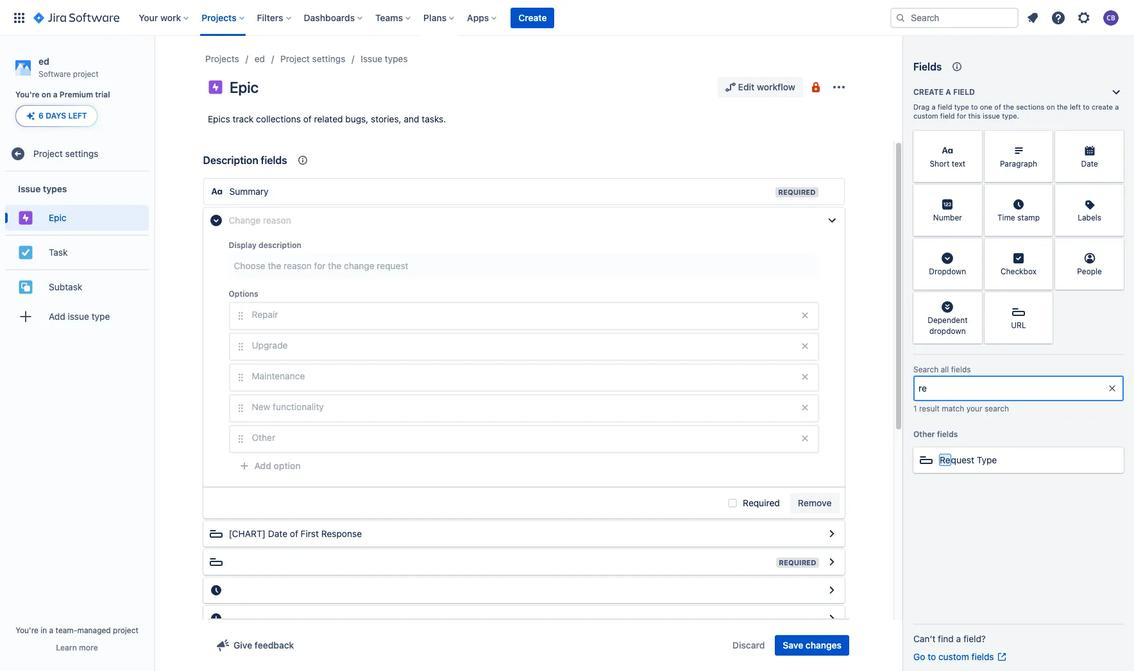 Task type: describe. For each thing, give the bounding box(es) containing it.
more information about the context fields image
[[295, 153, 310, 168]]

go to custom fields link
[[913, 651, 1007, 664]]

issue inside drag a field type to one of the sections on the left to create a custom field for this issue type.
[[983, 112, 1000, 120]]

apps button
[[463, 7, 502, 28]]

projects link
[[205, 51, 239, 67]]

0 vertical spatial project settings
[[280, 53, 345, 64]]

text
[[952, 159, 966, 169]]

1 horizontal spatial date
[[1081, 159, 1098, 169]]

projects button
[[198, 7, 249, 28]]

display
[[229, 241, 256, 250]]

learn
[[56, 643, 77, 653]]

notifications image
[[1025, 10, 1041, 25]]

create button
[[511, 7, 555, 28]]

issue types for group containing issue types
[[18, 183, 67, 194]]

display description
[[229, 241, 301, 250]]

dependent dropdown
[[928, 316, 968, 336]]

edit workflow button
[[718, 77, 803, 98]]

ed software project
[[38, 56, 99, 79]]

edit
[[738, 81, 755, 92]]

number
[[933, 213, 962, 223]]

more information image for number
[[965, 186, 981, 201]]

0 vertical spatial epic
[[230, 78, 258, 96]]

and
[[404, 114, 419, 124]]

left
[[1070, 103, 1081, 111]]

create for create
[[519, 12, 547, 23]]

project inside ed software project
[[73, 69, 99, 79]]

your
[[967, 404, 983, 414]]

open field configuration image
[[824, 555, 839, 570]]

issue for group containing issue types
[[18, 183, 41, 194]]

summary
[[229, 186, 269, 197]]

1 horizontal spatial to
[[971, 103, 978, 111]]

types for issue types link
[[385, 53, 408, 64]]

plans
[[424, 12, 447, 23]]

Option 5 field
[[248, 427, 794, 450]]

add
[[49, 311, 65, 322]]

type inside drag a field type to one of the sections on the left to create a custom field for this issue type.
[[954, 103, 969, 111]]

this link will be opened in a new tab image
[[997, 652, 1007, 663]]

fields left more information about the context fields image
[[261, 155, 287, 166]]

more options image
[[831, 80, 847, 95]]

discard
[[733, 640, 765, 651]]

team-
[[56, 626, 77, 636]]

1 horizontal spatial project
[[113, 626, 138, 636]]

managed
[[77, 626, 111, 636]]

response
[[321, 529, 362, 539]]

Option 3 field
[[248, 365, 794, 388]]

work
[[160, 12, 181, 23]]

teams
[[375, 12, 403, 23]]

short
[[930, 159, 950, 169]]

your work
[[139, 12, 181, 23]]

clear image
[[1107, 384, 1117, 394]]

fields right all
[[951, 365, 971, 375]]

more information image for short text
[[965, 132, 981, 148]]

save
[[783, 640, 803, 651]]

bugs,
[[345, 114, 368, 124]]

match
[[942, 404, 964, 414]]

search
[[985, 404, 1009, 414]]

a right the in
[[49, 626, 53, 636]]

subtask link
[[5, 275, 149, 300]]

Option 1 field
[[248, 303, 794, 326]]

short text
[[930, 159, 966, 169]]

epics track collections of related bugs, stories, and tasks.
[[208, 114, 446, 124]]

search all fields
[[913, 365, 971, 375]]

0 vertical spatial project
[[280, 53, 310, 64]]

other
[[913, 430, 935, 439]]

your work button
[[135, 7, 194, 28]]

0 horizontal spatial on
[[42, 90, 51, 100]]

fields left this link will be opened in a new tab image
[[972, 652, 994, 663]]

of inside drag a field type to one of the sections on the left to create a custom field for this issue type.
[[995, 103, 1001, 111]]

task link
[[5, 240, 149, 266]]

time
[[997, 213, 1015, 223]]

0 horizontal spatial project settings link
[[5, 141, 149, 167]]

types for group containing issue types
[[43, 183, 67, 194]]

fields right other
[[937, 430, 958, 439]]

time stamp
[[997, 213, 1040, 223]]

1 vertical spatial required
[[743, 498, 780, 509]]

collections
[[256, 114, 301, 124]]

banner containing your work
[[0, 0, 1134, 36]]

3 open field configuration image from the top
[[824, 611, 839, 627]]

change reason
[[229, 215, 291, 226]]

trial
[[95, 90, 110, 100]]

more information image for dependent dropdown
[[965, 294, 981, 309]]

dashboards
[[304, 12, 355, 23]]

1 vertical spatial settings
[[65, 148, 98, 159]]

projects for projects dropdown button
[[202, 12, 236, 23]]

field?
[[964, 634, 986, 645]]

save changes
[[783, 640, 842, 651]]

group containing issue types
[[5, 172, 149, 338]]

epics
[[208, 114, 230, 124]]

epic group
[[5, 202, 149, 235]]

ed link
[[255, 51, 265, 67]]

projects for "projects" link
[[205, 53, 239, 64]]

a right drag
[[932, 103, 936, 111]]

more information image for people
[[1107, 240, 1123, 255]]

days
[[46, 111, 66, 121]]

remove button
[[790, 493, 839, 514]]

you're in a team-managed project
[[15, 626, 138, 636]]

more information image for time stamp
[[1036, 186, 1052, 201]]

Type to search all fields text field
[[915, 377, 1107, 400]]

options
[[229, 289, 258, 299]]

of inside button
[[290, 529, 298, 539]]

Search field
[[890, 7, 1019, 28]]

go
[[913, 652, 925, 663]]

sidebar navigation image
[[140, 51, 168, 77]]

sections
[[1016, 103, 1045, 111]]

track
[[233, 114, 254, 124]]

paragraph
[[1000, 159, 1037, 169]]

more information image for dropdown
[[965, 240, 981, 255]]

0 vertical spatial project settings link
[[280, 51, 345, 67]]

date inside button
[[268, 529, 287, 539]]

issue type icon image
[[208, 80, 223, 95]]

epic link
[[5, 205, 149, 231]]

go to custom fields
[[913, 652, 994, 663]]

labels
[[1078, 213, 1102, 223]]

one
[[980, 103, 992, 111]]

6
[[38, 111, 44, 121]]

learn more
[[56, 643, 98, 653]]

remove
[[798, 498, 832, 509]]

premium
[[60, 90, 93, 100]]

more information image for paragraph
[[1036, 132, 1052, 148]]

epic inside group
[[49, 212, 66, 223]]

re quest type
[[940, 455, 997, 466]]

related
[[314, 114, 343, 124]]

description
[[203, 155, 258, 166]]

reason
[[263, 215, 291, 226]]

workflow
[[757, 81, 795, 92]]

description
[[259, 241, 301, 250]]

a down more information about the fields image
[[946, 87, 951, 97]]



Task type: locate. For each thing, give the bounding box(es) containing it.
2 you're from the top
[[15, 626, 38, 636]]

field left for on the right of page
[[940, 112, 955, 120]]

of left related
[[303, 114, 312, 124]]

1 vertical spatial you're
[[15, 626, 38, 636]]

field up for on the right of page
[[953, 87, 975, 97]]

1 the from the left
[[1003, 103, 1014, 111]]

to right "go"
[[928, 652, 936, 663]]

open field configuration image inside [chart] date of first response button
[[824, 527, 839, 542]]

[chart]
[[229, 529, 266, 539]]

1 vertical spatial issue
[[18, 183, 41, 194]]

jira software image
[[33, 10, 119, 25], [33, 10, 119, 25]]

issue types for issue types link
[[361, 53, 408, 64]]

project settings link down left
[[5, 141, 149, 167]]

0 vertical spatial field
[[953, 87, 975, 97]]

issue
[[983, 112, 1000, 120], [68, 311, 89, 322]]

1 horizontal spatial project settings link
[[280, 51, 345, 67]]

changes
[[806, 640, 842, 651]]

on up 6
[[42, 90, 51, 100]]

more information about the fields image
[[950, 59, 965, 74]]

open field configuration image down open field configuration image
[[824, 583, 839, 599]]

find
[[938, 634, 954, 645]]

2 open field configuration image from the top
[[824, 583, 839, 599]]

on right sections
[[1047, 103, 1055, 111]]

projects up "projects" link
[[202, 12, 236, 23]]

0 horizontal spatial the
[[1003, 103, 1014, 111]]

project up premium
[[73, 69, 99, 79]]

0 vertical spatial type
[[954, 103, 969, 111]]

field for drag
[[938, 103, 952, 111]]

1 vertical spatial issue types
[[18, 183, 67, 194]]

you're for you're on a premium trial
[[15, 90, 40, 100]]

create up drag
[[913, 87, 944, 97]]

settings down dashboards "popup button"
[[312, 53, 345, 64]]

you're left the in
[[15, 626, 38, 636]]

types up epic group
[[43, 183, 67, 194]]

1 horizontal spatial of
[[303, 114, 312, 124]]

0 horizontal spatial of
[[290, 529, 298, 539]]

more information image for labels
[[1107, 186, 1123, 201]]

date up labels
[[1081, 159, 1098, 169]]

0 horizontal spatial issue
[[68, 311, 89, 322]]

0 horizontal spatial date
[[268, 529, 287, 539]]

issue types up epic link
[[18, 183, 67, 194]]

0 horizontal spatial create
[[519, 12, 547, 23]]

type down subtask link
[[92, 311, 110, 322]]

2 the from the left
[[1057, 103, 1068, 111]]

1 horizontal spatial on
[[1047, 103, 1055, 111]]

0 vertical spatial required
[[778, 188, 816, 196]]

1 result match your search
[[913, 404, 1009, 414]]

a right create on the right top of the page
[[1115, 103, 1119, 111]]

1 vertical spatial project
[[113, 626, 138, 636]]

types down teams popup button
[[385, 53, 408, 64]]

1 vertical spatial project
[[33, 148, 63, 159]]

2 vertical spatial required
[[779, 559, 816, 567]]

1 vertical spatial types
[[43, 183, 67, 194]]

of left first
[[290, 529, 298, 539]]

the left left on the top
[[1057, 103, 1068, 111]]

0 vertical spatial date
[[1081, 159, 1098, 169]]

of right one
[[995, 103, 1001, 111]]

1 horizontal spatial type
[[954, 103, 969, 111]]

type up for on the right of page
[[954, 103, 969, 111]]

0 vertical spatial types
[[385, 53, 408, 64]]

issue types link
[[361, 51, 408, 67]]

more information image for date
[[1107, 132, 1123, 148]]

first
[[301, 529, 319, 539]]

0 horizontal spatial project
[[33, 148, 63, 159]]

people
[[1077, 267, 1102, 277]]

required inside required button
[[779, 559, 816, 567]]

give
[[234, 640, 252, 651]]

0 horizontal spatial issue
[[18, 183, 41, 194]]

to right left on the top
[[1083, 103, 1090, 111]]

1 vertical spatial field
[[938, 103, 952, 111]]

type inside button
[[92, 311, 110, 322]]

for
[[957, 112, 966, 120]]

project down 6 days left popup button
[[33, 148, 63, 159]]

1 horizontal spatial the
[[1057, 103, 1068, 111]]

a right find
[[956, 634, 961, 645]]

1
[[913, 404, 917, 414]]

discard button
[[725, 636, 773, 656]]

dropdown
[[929, 267, 966, 277]]

settings down left
[[65, 148, 98, 159]]

add issue type
[[49, 311, 110, 322]]

issue types inside group
[[18, 183, 67, 194]]

group
[[5, 172, 149, 338]]

stories,
[[371, 114, 401, 124]]

0 vertical spatial you're
[[15, 90, 40, 100]]

0 vertical spatial of
[[995, 103, 1001, 111]]

appswitcher icon image
[[12, 10, 27, 25]]

0 horizontal spatial project
[[73, 69, 99, 79]]

search image
[[896, 13, 906, 23]]

1 horizontal spatial project settings
[[280, 53, 345, 64]]

custom down can't find a field?
[[938, 652, 969, 663]]

custom inside drag a field type to one of the sections on the left to create a custom field for this issue type.
[[913, 112, 938, 120]]

your
[[139, 12, 158, 23]]

create inside button
[[519, 12, 547, 23]]

all
[[941, 365, 949, 375]]

2 horizontal spatial of
[[995, 103, 1001, 111]]

project settings link down dashboards
[[280, 51, 345, 67]]

1 vertical spatial project settings
[[33, 148, 98, 159]]

dropdown
[[930, 327, 966, 336]]

you're on a premium trial
[[15, 90, 110, 100]]

0 vertical spatial projects
[[202, 12, 236, 23]]

required
[[778, 188, 816, 196], [743, 498, 780, 509], [779, 559, 816, 567]]

a
[[946, 87, 951, 97], [53, 90, 57, 100], [932, 103, 936, 111], [1115, 103, 1119, 111], [49, 626, 53, 636], [956, 634, 961, 645]]

1 vertical spatial issue
[[68, 311, 89, 322]]

more information image for checkbox
[[1036, 240, 1052, 255]]

1 vertical spatial project settings link
[[5, 141, 149, 167]]

0 horizontal spatial type
[[92, 311, 110, 322]]

2 vertical spatial field
[[940, 112, 955, 120]]

issue inside group
[[18, 183, 41, 194]]

in
[[41, 626, 47, 636]]

open field configuration image
[[824, 527, 839, 542], [824, 583, 839, 599], [824, 611, 839, 627]]

issue down teams
[[361, 53, 382, 64]]

1 open field configuration image from the top
[[824, 527, 839, 542]]

type
[[954, 103, 969, 111], [92, 311, 110, 322]]

2 vertical spatial open field configuration image
[[824, 611, 839, 627]]

epic right issue type icon
[[230, 78, 258, 96]]

0 horizontal spatial ed
[[38, 56, 49, 67]]

can't find a field?
[[913, 634, 986, 645]]

0 horizontal spatial issue types
[[18, 183, 67, 194]]

1 horizontal spatial issue
[[361, 53, 382, 64]]

settings image
[[1076, 10, 1092, 25]]

types inside group
[[43, 183, 67, 194]]

you're up 6
[[15, 90, 40, 100]]

Display description field
[[230, 255, 818, 278]]

0 vertical spatial issue types
[[361, 53, 408, 64]]

0 horizontal spatial settings
[[65, 148, 98, 159]]

help image
[[1051, 10, 1066, 25]]

epic up task
[[49, 212, 66, 223]]

this
[[968, 112, 981, 120]]

close field configuration image
[[824, 213, 839, 228]]

save changes button
[[775, 636, 849, 656]]

issue inside button
[[68, 311, 89, 322]]

1 vertical spatial custom
[[938, 652, 969, 663]]

issue up epic link
[[18, 183, 41, 194]]

ed up 'software'
[[38, 56, 49, 67]]

description fields
[[203, 155, 287, 166]]

issue types down teams
[[361, 53, 408, 64]]

1 vertical spatial date
[[268, 529, 287, 539]]

custom
[[913, 112, 938, 120], [938, 652, 969, 663]]

projects inside projects dropdown button
[[202, 12, 236, 23]]

date
[[1081, 159, 1098, 169], [268, 529, 287, 539]]

create
[[1092, 103, 1113, 111]]

create
[[519, 12, 547, 23], [913, 87, 944, 97]]

1 horizontal spatial issue
[[983, 112, 1000, 120]]

apps
[[467, 12, 489, 23]]

re
[[940, 455, 950, 466]]

dependent
[[928, 316, 968, 325]]

to up the this
[[971, 103, 978, 111]]

software
[[38, 69, 71, 79]]

more information image
[[1107, 132, 1123, 148], [1107, 186, 1123, 201], [1036, 240, 1052, 255]]

ed for ed software project
[[38, 56, 49, 67]]

1 vertical spatial open field configuration image
[[824, 583, 839, 599]]

[chart] date of first response
[[229, 529, 362, 539]]

0 horizontal spatial types
[[43, 183, 67, 194]]

0 vertical spatial issue
[[361, 53, 382, 64]]

ed inside ed software project
[[38, 56, 49, 67]]

stamp
[[1017, 213, 1040, 223]]

ed
[[255, 53, 265, 64], [38, 56, 49, 67]]

projects
[[202, 12, 236, 23], [205, 53, 239, 64]]

type
[[977, 455, 997, 466]]

add issue type image
[[18, 309, 33, 325]]

field down create a field
[[938, 103, 952, 111]]

1 vertical spatial type
[[92, 311, 110, 322]]

0 vertical spatial issue
[[983, 112, 1000, 120]]

subtask
[[49, 282, 82, 292]]

custom down drag
[[913, 112, 938, 120]]

1 you're from the top
[[15, 90, 40, 100]]

field for create
[[953, 87, 975, 97]]

epic
[[230, 78, 258, 96], [49, 212, 66, 223]]

create a field
[[913, 87, 975, 97]]

0 vertical spatial on
[[42, 90, 51, 100]]

you're for you're in a team-managed project
[[15, 626, 38, 636]]

restrictions apply image
[[808, 80, 824, 95]]

teams button
[[372, 7, 416, 28]]

drag a field type to one of the sections on the left to create a custom field for this issue type.
[[913, 103, 1119, 120]]

checkbox
[[1001, 267, 1037, 277]]

Option 4 field
[[248, 396, 794, 419]]

1 vertical spatial more information image
[[1107, 186, 1123, 201]]

create right apps dropdown button
[[519, 12, 547, 23]]

a down 'software'
[[53, 90, 57, 100]]

the up type.
[[1003, 103, 1014, 111]]

1 vertical spatial on
[[1047, 103, 1055, 111]]

custom inside go to custom fields link
[[938, 652, 969, 663]]

0 vertical spatial project
[[73, 69, 99, 79]]

issue down one
[[983, 112, 1000, 120]]

Option 2 field
[[248, 334, 794, 357]]

0 vertical spatial create
[[519, 12, 547, 23]]

ed for ed
[[255, 53, 265, 64]]

project settings down '6 days left'
[[33, 148, 98, 159]]

add issue type button
[[5, 304, 149, 330]]

issue for issue types link
[[361, 53, 382, 64]]

6 days left button
[[16, 106, 97, 127]]

0 horizontal spatial epic
[[49, 212, 66, 223]]

learn more button
[[56, 643, 98, 654]]

filters
[[257, 12, 283, 23]]

tasks.
[[422, 114, 446, 124]]

1 vertical spatial create
[[913, 87, 944, 97]]

1 horizontal spatial create
[[913, 87, 944, 97]]

1 horizontal spatial types
[[385, 53, 408, 64]]

project right managed
[[113, 626, 138, 636]]

1 vertical spatial of
[[303, 114, 312, 124]]

drag
[[913, 103, 930, 111]]

on inside drag a field type to one of the sections on the left to create a custom field for this issue type.
[[1047, 103, 1055, 111]]

project right ed link
[[280, 53, 310, 64]]

0 vertical spatial open field configuration image
[[824, 527, 839, 542]]

2 vertical spatial of
[[290, 529, 298, 539]]

your profile and settings image
[[1103, 10, 1119, 25]]

open field configuration image up changes
[[824, 611, 839, 627]]

2 horizontal spatial to
[[1083, 103, 1090, 111]]

0 vertical spatial custom
[[913, 112, 938, 120]]

0 vertical spatial settings
[[312, 53, 345, 64]]

create for create a field
[[913, 87, 944, 97]]

project settings
[[280, 53, 345, 64], [33, 148, 98, 159]]

primary element
[[8, 0, 890, 36]]

project settings down dashboards
[[280, 53, 345, 64]]

0 horizontal spatial project settings
[[33, 148, 98, 159]]

issue right add
[[68, 311, 89, 322]]

6 days left
[[38, 111, 87, 121]]

search
[[913, 365, 939, 375]]

ed right "projects" link
[[255, 53, 265, 64]]

1 horizontal spatial settings
[[312, 53, 345, 64]]

projects up issue type icon
[[205, 53, 239, 64]]

type.
[[1002, 112, 1019, 120]]

give feedback
[[234, 640, 294, 651]]

0 vertical spatial more information image
[[1107, 132, 1123, 148]]

2 vertical spatial more information image
[[1036, 240, 1052, 255]]

can't
[[913, 634, 936, 645]]

1 horizontal spatial ed
[[255, 53, 265, 64]]

more information image
[[965, 132, 981, 148], [1036, 132, 1052, 148], [965, 186, 981, 201], [1036, 186, 1052, 201], [965, 240, 981, 255], [1107, 240, 1123, 255], [965, 294, 981, 309]]

1 vertical spatial epic
[[49, 212, 66, 223]]

open field configuration image up open field configuration image
[[824, 527, 839, 542]]

task
[[49, 247, 68, 258]]

1 vertical spatial projects
[[205, 53, 239, 64]]

required button
[[203, 550, 845, 575]]

url
[[1011, 321, 1026, 331]]

banner
[[0, 0, 1134, 36]]

1 horizontal spatial epic
[[230, 78, 258, 96]]

date right the [chart] at the left of the page
[[268, 529, 287, 539]]

1 horizontal spatial project
[[280, 53, 310, 64]]

0 horizontal spatial to
[[928, 652, 936, 663]]

1 horizontal spatial issue types
[[361, 53, 408, 64]]



Task type: vqa. For each thing, say whether or not it's contained in the screenshot.


